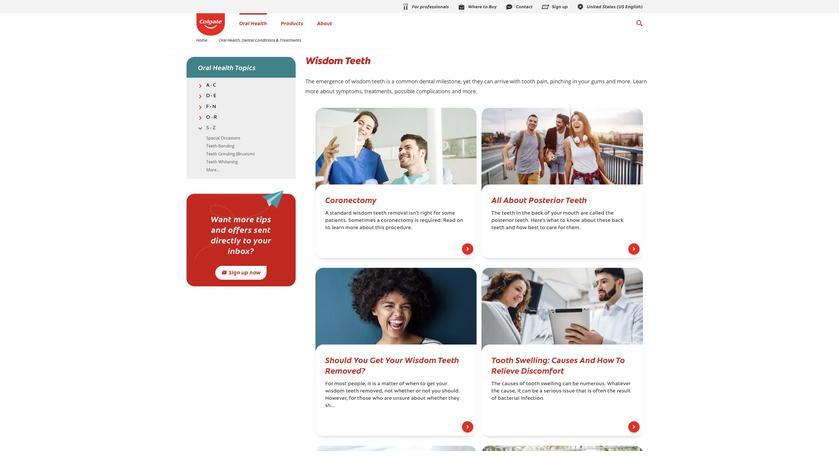 Task type: describe. For each thing, give the bounding box(es) containing it.
common
[[396, 78, 418, 85]]

sign
[[229, 269, 240, 276]]

causes
[[502, 382, 518, 387]]

special occasions teeth bonding teeth grinding (bruxism) teeth whitening more...
[[206, 135, 255, 173]]

is inside for most people, it is a matter of when to get your wisdom teeth removed, not whether or not you should. however, for those who are unsure about whether they sh...
[[372, 382, 376, 387]]

a standard wisdom teeth removal isn't right for some patients. sometimes a coronectomy is required. read on to learn more about this procedure.
[[325, 211, 463, 231]]

of left bacterial
[[492, 396, 497, 401]]

teeth down teeth bonding link
[[206, 151, 217, 157]]

tooth
[[492, 354, 514, 365]]

tooth inside the emergence of wisdom teeth is a common dental milestone, yet they can arrive with tooth pain, pinching in your gums and more. learn more about symptoms, treatments, possible complications and more.
[[522, 78, 535, 85]]

sign up icon image
[[541, 3, 549, 11]]

teeth inside 'a standard wisdom teeth removal isn't right for some patients. sometimes a coronectomy is required. read on to learn more about this procedure.'
[[374, 211, 387, 216]]

whitening
[[218, 159, 238, 165]]

c
[[213, 83, 216, 88]]

for most people, it is a matter of when to get your wisdom teeth removed, not whether or not you should. however, for those who are unsure about whether they sh...
[[325, 382, 460, 409]]

0 horizontal spatial more.
[[463, 88, 477, 95]]

complications
[[416, 88, 450, 95]]

s
[[206, 126, 209, 131]]

1 horizontal spatial be
[[573, 382, 579, 387]]

the up teeth.
[[522, 211, 530, 216]]

- for d
[[211, 94, 212, 99]]

s - z
[[206, 126, 216, 131]]

coronectomy
[[381, 218, 413, 223]]

teeth up more... 'link'
[[206, 159, 217, 165]]

and
[[580, 354, 595, 365]]

numerous.
[[580, 382, 606, 387]]

0 horizontal spatial about
[[317, 20, 332, 26]]

when
[[406, 382, 419, 387]]

them.
[[567, 226, 581, 231]]

wisdom inside the emergence of wisdom teeth is a common dental milestone, yet they can arrive with tooth pain, pinching in your gums and more. learn more about symptoms, treatments, possible complications and more.
[[351, 78, 371, 85]]

posterior
[[492, 218, 514, 223]]

sent
[[254, 224, 271, 235]]

about inside 'a standard wisdom teeth removal isn't right for some patients. sometimes a coronectomy is required. read on to learn more about this procedure.'
[[360, 226, 374, 231]]

read
[[443, 218, 456, 223]]

f - n
[[206, 104, 216, 109]]

to inside for most people, it is a matter of when to get your wisdom teeth removed, not whether or not you should. however, for those who are unsure about whether they sh...
[[420, 382, 426, 387]]

the for tooth swelling: causes and how to relieve discomfort
[[492, 382, 501, 387]]

the up these
[[606, 211, 614, 216]]

your
[[385, 354, 403, 365]]

isn't
[[409, 211, 419, 216]]

1 vertical spatial be
[[532, 389, 539, 394]]

treatments,
[[365, 88, 393, 95]]

they inside the emergence of wisdom teeth is a common dental milestone, yet they can arrive with tooth pain, pinching in your gums and more. learn more about symptoms, treatments, possible complications and more.
[[472, 78, 483, 85]]

it inside for most people, it is a matter of when to get your wisdom teeth removed, not whether or not you should. however, for those who are unsure about whether they sh...
[[368, 382, 371, 387]]

teeth grinding (bruxism) link
[[206, 151, 255, 157]]

to inside 'a standard wisdom teeth removal isn't right for some patients. sometimes a coronectomy is required. read on to learn more about this procedure.'
[[325, 226, 331, 231]]

possible
[[395, 88, 415, 95]]

are inside for most people, it is a matter of when to get your wisdom teeth removed, not whether or not you should. however, for those who are unsure about whether they sh...
[[384, 396, 392, 401]]

oral health, dental conditions & treatments
[[219, 37, 301, 43]]

bacterial
[[498, 396, 520, 401]]

location icon image
[[577, 3, 585, 11]]

milestone,
[[436, 78, 462, 85]]

infection.
[[521, 396, 544, 401]]

2 horizontal spatial can
[[563, 382, 571, 387]]

for inside 'a standard wisdom teeth removal isn't right for some patients. sometimes a coronectomy is required. read on to learn more about this procedure.'
[[434, 211, 441, 216]]

coronectomy
[[325, 194, 377, 205]]

0 vertical spatial whether
[[394, 389, 415, 394]]

up
[[242, 269, 248, 276]]

for inside for most people, it is a matter of when to get your wisdom teeth removed, not whether or not you should. however, for those who are unsure about whether they sh...
[[349, 396, 356, 401]]

1 vertical spatial whether
[[427, 396, 447, 401]]

patients.
[[325, 218, 347, 223]]

these
[[597, 218, 611, 223]]

oral health topics button
[[186, 57, 296, 78]]

f - n button
[[186, 104, 296, 110]]

posterior
[[529, 194, 564, 205]]

it inside the causes of tooth swelling can be numerous. whatever the cause, it can be a serious issue that is often the result of bacterial infection.
[[518, 389, 521, 394]]

some
[[442, 211, 455, 216]]

can for swelling:
[[522, 389, 531, 394]]

oral health, dental conditions & treatments link
[[215, 37, 306, 43]]

occasions
[[221, 135, 240, 141]]

learn
[[633, 78, 647, 85]]

the for wisdom teeth
[[305, 78, 315, 85]]

d - e button
[[186, 93, 296, 99]]

arrive
[[494, 78, 509, 85]]

removed?
[[325, 365, 365, 376]]

teeth inside should you get your wisdom teeth removed?
[[438, 354, 459, 365]]

s - z button
[[186, 125, 296, 131]]

bonding
[[218, 143, 235, 149]]

teeth down special
[[206, 143, 217, 149]]

in inside the teeth in the back of your mouth are called the posterior teeth. here's what to know about these back teeth and how best to care for them.
[[516, 211, 521, 216]]

teeth whitening link
[[206, 159, 238, 165]]

swelling:
[[516, 354, 550, 365]]

1 vertical spatial back
[[612, 218, 624, 223]]

a inside 'a standard wisdom teeth removal isn't right for some patients. sometimes a coronectomy is required. read on to learn more about this procedure.'
[[377, 218, 380, 223]]

unsure
[[393, 396, 410, 401]]

whatever
[[607, 382, 631, 387]]

- for s
[[210, 126, 212, 131]]

n
[[212, 104, 216, 109]]

more inside the emergence of wisdom teeth is a common dental milestone, yet they can arrive with tooth pain, pinching in your gums and more. learn more about symptoms, treatments, possible complications and more.
[[305, 88, 319, 95]]

with
[[510, 78, 521, 85]]

should.
[[442, 389, 460, 394]]

this
[[375, 226, 384, 231]]

health for oral health topics
[[213, 63, 234, 72]]

the emergence of wisdom teeth is a common dental milestone, yet they can arrive with tooth pain, pinching in your gums and more. learn more about symptoms, treatments, possible complications and more.
[[305, 78, 647, 95]]

your inside the emergence of wisdom teeth is a common dental milestone, yet they can arrive with tooth pain, pinching in your gums and more. learn more about symptoms, treatments, possible complications and more.
[[579, 78, 590, 85]]

more...
[[206, 167, 220, 173]]

is inside 'a standard wisdom teeth removal isn't right for some patients. sometimes a coronectomy is required. read on to learn more about this procedure.'
[[415, 218, 419, 223]]

topics
[[235, 63, 256, 72]]

emergence
[[316, 78, 344, 85]]

a inside the causes of tooth swelling can be numerous. whatever the cause, it can be a serious issue that is often the result of bacterial infection.
[[540, 389, 543, 394]]

o - r
[[206, 115, 217, 120]]

a for a - c
[[206, 83, 209, 88]]

d
[[206, 94, 210, 99]]

you
[[354, 354, 368, 365]]

e
[[213, 94, 216, 99]]

oral health topics
[[198, 63, 256, 72]]

they inside for most people, it is a matter of when to get your wisdom teeth removed, not whether or not you should. however, for those who are unsure about whether they sh...
[[449, 396, 459, 401]]

a inside the emergence of wisdom teeth is a common dental milestone, yet they can arrive with tooth pain, pinching in your gums and more. learn more about symptoms, treatments, possible complications and more.
[[392, 78, 395, 85]]

can for teeth
[[484, 78, 493, 85]]

tooth inside the causes of tooth swelling can be numerous. whatever the cause, it can be a serious issue that is often the result of bacterial infection.
[[526, 382, 540, 387]]

about inside for most people, it is a matter of when to get your wisdom teeth removed, not whether or not you should. however, for those who are unsure about whether they sh...
[[411, 396, 426, 401]]

the causes of tooth swelling can be numerous. whatever the cause, it can be a serious issue that is often the result of bacterial infection.
[[492, 382, 631, 401]]

care
[[547, 226, 557, 231]]

issue
[[563, 389, 575, 394]]

oral health
[[239, 20, 267, 26]]

sign up now link
[[215, 266, 267, 280]]

is inside the emergence of wisdom teeth is a common dental milestone, yet they can arrive with tooth pain, pinching in your gums and more. learn more about symptoms, treatments, possible complications and more.
[[386, 78, 390, 85]]

dental
[[419, 78, 435, 85]]

oral health button
[[239, 20, 267, 26]]

s - z menu
[[186, 134, 296, 174]]

&
[[276, 37, 279, 43]]

relieve
[[492, 365, 519, 376]]



Task type: locate. For each thing, give the bounding box(es) containing it.
required.
[[420, 218, 442, 223]]

0 vertical spatial be
[[573, 382, 579, 387]]

1 vertical spatial can
[[563, 382, 571, 387]]

and right gums
[[606, 78, 616, 85]]

that
[[576, 389, 587, 394]]

can up issue
[[563, 382, 571, 387]]

in right 'pinching'
[[573, 78, 577, 85]]

about right "products" popup button
[[317, 20, 332, 26]]

is up removed,
[[372, 382, 376, 387]]

1 horizontal spatial it
[[518, 389, 521, 394]]

a up patients.
[[325, 211, 329, 216]]

be up that
[[573, 382, 579, 387]]

1 horizontal spatial health
[[251, 20, 267, 26]]

about right all
[[504, 194, 527, 205]]

a for a standard wisdom teeth removal isn't right for some patients. sometimes a coronectomy is required. read on to learn more about this procedure.
[[325, 211, 329, 216]]

tooth up infection.
[[526, 382, 540, 387]]

serious
[[544, 389, 562, 394]]

is inside the causes of tooth swelling can be numerous. whatever the cause, it can be a serious issue that is often the result of bacterial infection.
[[588, 389, 592, 394]]

1 vertical spatial in
[[516, 211, 521, 216]]

1 horizontal spatial for
[[434, 211, 441, 216]]

be up infection.
[[532, 389, 539, 394]]

discomfort
[[521, 365, 564, 376]]

0 horizontal spatial health
[[213, 63, 234, 72]]

1 vertical spatial oral
[[219, 37, 227, 43]]

wisdom up 'when'
[[405, 354, 436, 365]]

0 vertical spatial it
[[368, 382, 371, 387]]

1 horizontal spatial are
[[581, 211, 588, 216]]

of up what in the right of the page
[[545, 211, 550, 216]]

health inside popup button
[[213, 63, 234, 72]]

swelling
[[541, 382, 561, 387]]

colgate® logo image
[[196, 13, 225, 36]]

0 vertical spatial the
[[305, 78, 315, 85]]

0 vertical spatial about
[[317, 20, 332, 26]]

removal
[[388, 211, 408, 216]]

your up you
[[436, 382, 447, 387]]

of right causes
[[520, 382, 525, 387]]

to right what in the right of the page
[[560, 218, 566, 223]]

oral up a - c
[[198, 63, 211, 72]]

0 vertical spatial more
[[305, 88, 319, 95]]

causes
[[552, 354, 578, 365]]

- inside 'dropdown button'
[[211, 115, 213, 120]]

not right or
[[422, 389, 431, 394]]

a up removed,
[[378, 382, 380, 387]]

directly
[[211, 235, 241, 246]]

1 vertical spatial are
[[384, 396, 392, 401]]

0 horizontal spatial oral
[[198, 63, 211, 72]]

the inside the causes of tooth swelling can be numerous. whatever the cause, it can be a serious issue that is often the result of bacterial infection.
[[492, 382, 501, 387]]

be
[[573, 382, 579, 387], [532, 389, 539, 394]]

a left common in the top left of the page
[[392, 78, 395, 85]]

1 horizontal spatial more
[[305, 88, 319, 95]]

can left arrive
[[484, 78, 493, 85]]

or
[[416, 389, 421, 394]]

-
[[210, 83, 212, 88], [211, 94, 212, 99], [210, 104, 211, 109], [211, 115, 213, 120], [210, 126, 212, 131]]

- left c
[[210, 83, 212, 88]]

and inside want more tips and offers sent directly to your inbox?
[[211, 224, 226, 235]]

in
[[573, 78, 577, 85], [516, 211, 521, 216]]

in inside the emergence of wisdom teeth is a common dental milestone, yet they can arrive with tooth pain, pinching in your gums and more. learn more about symptoms, treatments, possible complications and more.
[[573, 78, 577, 85]]

- for a
[[210, 83, 212, 88]]

1 vertical spatial the
[[492, 211, 501, 216]]

your up what in the right of the page
[[551, 211, 562, 216]]

1 vertical spatial about
[[504, 194, 527, 205]]

1 horizontal spatial a
[[325, 211, 329, 216]]

more
[[305, 88, 319, 95], [234, 213, 254, 224], [346, 226, 358, 231]]

about inside the teeth in the back of your mouth are called the posterior teeth. here's what to know about these back teeth and how best to care for them.
[[581, 218, 596, 223]]

z
[[213, 126, 216, 131]]

products
[[281, 20, 303, 26]]

and inside the teeth in the back of your mouth are called the posterior teeth. here's what to know about these back teeth and how best to care for them.
[[506, 226, 515, 231]]

the up posterior
[[492, 211, 501, 216]]

0 horizontal spatial it
[[368, 382, 371, 387]]

for
[[434, 211, 441, 216], [558, 226, 565, 231], [349, 396, 356, 401]]

get
[[370, 354, 384, 365]]

a inside dropdown button
[[206, 83, 209, 88]]

1 horizontal spatial oral
[[219, 37, 227, 43]]

wisdom up sometimes
[[353, 211, 372, 216]]

back right these
[[612, 218, 624, 223]]

more inside 'a standard wisdom teeth removal isn't right for some patients. sometimes a coronectomy is required. read on to learn more about this procedure.'
[[346, 226, 358, 231]]

cause,
[[501, 389, 516, 394]]

should you get your wisdom teeth removed?
[[325, 354, 459, 376]]

0 vertical spatial are
[[581, 211, 588, 216]]

2 horizontal spatial for
[[558, 226, 565, 231]]

pinching
[[550, 78, 571, 85]]

- for o
[[211, 115, 213, 120]]

0 horizontal spatial back
[[532, 211, 543, 216]]

2 vertical spatial oral
[[198, 63, 211, 72]]

- right s
[[210, 126, 212, 131]]

teeth up 'this'
[[374, 211, 387, 216]]

0 vertical spatial more.
[[617, 78, 632, 85]]

1 horizontal spatial not
[[422, 389, 431, 394]]

whether up the unsure
[[394, 389, 415, 394]]

are left called
[[581, 211, 588, 216]]

0 horizontal spatial are
[[384, 396, 392, 401]]

your down tips at left
[[254, 235, 271, 246]]

of inside the teeth in the back of your mouth are called the posterior teeth. here's what to know about these back teeth and how best to care for them.
[[545, 211, 550, 216]]

about inside the emergence of wisdom teeth is a common dental milestone, yet they can arrive with tooth pain, pinching in your gums and more. learn more about symptoms, treatments, possible complications and more.
[[320, 88, 335, 95]]

teeth
[[345, 54, 371, 67], [206, 143, 217, 149], [206, 151, 217, 157], [206, 159, 217, 165], [566, 194, 587, 205], [438, 354, 459, 365]]

your inside for most people, it is a matter of when to get your wisdom teeth removed, not whether or not you should. however, for those who are unsure about whether they sh...
[[436, 382, 447, 387]]

often
[[593, 389, 606, 394]]

oral for oral health
[[239, 20, 250, 26]]

- inside "popup button"
[[210, 104, 211, 109]]

teeth up treatments,
[[372, 78, 385, 85]]

0 vertical spatial tooth
[[522, 78, 535, 85]]

know
[[567, 218, 580, 223]]

oral left health,
[[219, 37, 227, 43]]

to
[[560, 218, 566, 223], [325, 226, 331, 231], [540, 226, 545, 231], [243, 235, 252, 246], [420, 382, 426, 387]]

to left get
[[420, 382, 426, 387]]

how
[[597, 354, 614, 365]]

mouth
[[563, 211, 579, 216]]

oral for oral health, dental conditions & treatments
[[219, 37, 227, 43]]

in up teeth.
[[516, 211, 521, 216]]

teeth inside the emergence of wisdom teeth is a common dental milestone, yet they can arrive with tooth pain, pinching in your gums and more. learn more about symptoms, treatments, possible complications and more.
[[372, 78, 385, 85]]

right
[[420, 211, 432, 216]]

wisdom up however, on the bottom left of the page
[[325, 389, 345, 394]]

all
[[492, 194, 502, 205]]

for right 'care'
[[558, 226, 565, 231]]

1 horizontal spatial more.
[[617, 78, 632, 85]]

a inside for most people, it is a matter of when to get your wisdom teeth removed, not whether or not you should. however, for those who are unsure about whether they sh...
[[378, 382, 380, 387]]

teeth down people, in the bottom left of the page
[[346, 389, 359, 394]]

yet
[[463, 78, 471, 85]]

the inside the teeth in the back of your mouth are called the posterior teeth. here's what to know about these back teeth and how best to care for them.
[[492, 211, 501, 216]]

wisdom inside should you get your wisdom teeth removed?
[[405, 354, 436, 365]]

now
[[250, 269, 261, 276]]

how
[[516, 226, 527, 231]]

the left causes
[[492, 382, 501, 387]]

0 vertical spatial in
[[573, 78, 577, 85]]

0 vertical spatial can
[[484, 78, 493, 85]]

o
[[206, 115, 210, 120]]

about down sometimes
[[360, 226, 374, 231]]

0 horizontal spatial can
[[484, 78, 493, 85]]

and left offers
[[211, 224, 226, 235]]

- right f
[[210, 104, 211, 109]]

a up 'this'
[[377, 218, 380, 223]]

special occasions link
[[206, 135, 240, 141]]

is up treatments,
[[386, 78, 390, 85]]

teeth bonding link
[[206, 143, 235, 149]]

wisdom inside 'a standard wisdom teeth removal isn't right for some patients. sometimes a coronectomy is required. read on to learn more about this procedure.'
[[353, 211, 372, 216]]

1 horizontal spatial they
[[472, 78, 483, 85]]

1 horizontal spatial about
[[504, 194, 527, 205]]

contact icon image
[[506, 3, 513, 11]]

health up c
[[213, 63, 234, 72]]

your left gums
[[579, 78, 590, 85]]

0 vertical spatial health
[[251, 20, 267, 26]]

more down sometimes
[[346, 226, 358, 231]]

to
[[616, 354, 625, 365]]

1 horizontal spatial can
[[522, 389, 531, 394]]

1 vertical spatial wisdom
[[353, 211, 372, 216]]

the
[[522, 211, 530, 216], [606, 211, 614, 216], [492, 389, 500, 394], [608, 389, 616, 394]]

teeth
[[372, 78, 385, 85], [374, 211, 387, 216], [502, 211, 515, 216], [492, 226, 505, 231], [346, 389, 359, 394]]

of up symptoms,
[[345, 78, 350, 85]]

for left those
[[349, 396, 356, 401]]

and down milestone,
[[452, 88, 461, 95]]

oral inside popup button
[[198, 63, 211, 72]]

oral up dental
[[239, 20, 250, 26]]

0 horizontal spatial be
[[532, 389, 539, 394]]

it
[[368, 382, 371, 387], [518, 389, 521, 394]]

a - c
[[206, 83, 216, 88]]

treatments
[[280, 37, 301, 43]]

called
[[590, 211, 604, 216]]

- left "e" at left
[[211, 94, 212, 99]]

pain,
[[537, 78, 549, 85]]

0 vertical spatial wisdom
[[351, 78, 371, 85]]

1 vertical spatial they
[[449, 396, 459, 401]]

oral for oral health topics
[[198, 63, 211, 72]]

more. down yet
[[463, 88, 477, 95]]

more left tips at left
[[234, 213, 254, 224]]

result
[[617, 389, 631, 394]]

sometimes
[[348, 218, 376, 223]]

1 vertical spatial health
[[213, 63, 234, 72]]

wisdom inside for most people, it is a matter of when to get your wisdom teeth removed, not whether or not you should. however, for those who are unsure about whether they sh...
[[325, 389, 345, 394]]

more down emergence
[[305, 88, 319, 95]]

for up required.
[[434, 211, 441, 216]]

f
[[206, 104, 209, 109]]

about button
[[317, 20, 332, 26]]

want
[[211, 213, 232, 224]]

for professionals icon image
[[402, 3, 410, 11]]

to inside want more tips and offers sent directly to your inbox?
[[243, 235, 252, 246]]

and down posterior
[[506, 226, 515, 231]]

1 vertical spatial more.
[[463, 88, 477, 95]]

teeth inside for most people, it is a matter of when to get your wisdom teeth removed, not whether or not you should. however, for those who are unsure about whether they sh...
[[346, 389, 359, 394]]

0 horizontal spatial whether
[[394, 389, 415, 394]]

of
[[345, 78, 350, 85], [545, 211, 550, 216], [399, 382, 404, 387], [520, 382, 525, 387], [492, 396, 497, 401]]

about down emergence
[[320, 88, 335, 95]]

conditions
[[255, 37, 275, 43]]

0 vertical spatial wisdom
[[305, 54, 343, 67]]

for
[[325, 382, 333, 387]]

teeth up should.
[[438, 354, 459, 365]]

can inside the emergence of wisdom teeth is a common dental milestone, yet they can arrive with tooth pain, pinching in your gums and more. learn more about symptoms, treatments, possible complications and more.
[[484, 78, 493, 85]]

wisdom
[[305, 54, 343, 67], [405, 354, 436, 365]]

want more tips and offers sent directly to your inbox?
[[211, 213, 271, 256]]

on
[[457, 218, 463, 223]]

- inside dropdown button
[[211, 94, 212, 99]]

your inside want more tips and offers sent directly to your inbox?
[[254, 235, 271, 246]]

sh...
[[325, 404, 335, 409]]

whether
[[394, 389, 415, 394], [427, 396, 447, 401]]

1 vertical spatial tooth
[[526, 382, 540, 387]]

0 vertical spatial they
[[472, 78, 483, 85]]

a left c
[[206, 83, 209, 88]]

more. left learn
[[617, 78, 632, 85]]

for inside the teeth in the back of your mouth are called the posterior teeth. here's what to know about these back teeth and how best to care for them.
[[558, 226, 565, 231]]

special
[[206, 135, 220, 141]]

not down matter at the bottom of page
[[385, 389, 393, 394]]

teeth.
[[515, 218, 530, 223]]

to down here's
[[540, 226, 545, 231]]

2 vertical spatial wisdom
[[325, 389, 345, 394]]

2 vertical spatial for
[[349, 396, 356, 401]]

whether down you
[[427, 396, 447, 401]]

1 horizontal spatial back
[[612, 218, 624, 223]]

wisdom up symptoms,
[[351, 78, 371, 85]]

is down numerous.
[[588, 389, 592, 394]]

about
[[320, 88, 335, 95], [581, 218, 596, 223], [360, 226, 374, 231], [411, 396, 426, 401]]

is down isn't
[[415, 218, 419, 223]]

- for f
[[210, 104, 211, 109]]

0 vertical spatial for
[[434, 211, 441, 216]]

- left r
[[211, 115, 213, 120]]

a up infection.
[[540, 389, 543, 394]]

1 vertical spatial for
[[558, 226, 565, 231]]

0 vertical spatial a
[[206, 83, 209, 88]]

the down the whatever
[[608, 389, 616, 394]]

0 horizontal spatial a
[[206, 83, 209, 88]]

the left emergence
[[305, 78, 315, 85]]

it right the cause,
[[518, 389, 521, 394]]

learn
[[332, 226, 344, 231]]

health for oral health
[[251, 20, 267, 26]]

sign up now
[[229, 269, 261, 276]]

1 vertical spatial wisdom
[[405, 354, 436, 365]]

more.
[[617, 78, 632, 85], [463, 88, 477, 95]]

2 vertical spatial the
[[492, 382, 501, 387]]

your
[[579, 78, 590, 85], [551, 211, 562, 216], [254, 235, 271, 246], [436, 382, 447, 387]]

of inside the emergence of wisdom teeth is a common dental milestone, yet they can arrive with tooth pain, pinching in your gums and more. learn more about symptoms, treatments, possible complications and more.
[[345, 78, 350, 85]]

products button
[[281, 20, 303, 26]]

0 horizontal spatial more
[[234, 213, 254, 224]]

None search field
[[636, 17, 643, 30]]

0 horizontal spatial in
[[516, 211, 521, 216]]

0 horizontal spatial for
[[349, 396, 356, 401]]

the inside the emergence of wisdom teeth is a common dental milestone, yet they can arrive with tooth pain, pinching in your gums and more. learn more about symptoms, treatments, possible complications and more.
[[305, 78, 315, 85]]

1 vertical spatial more
[[234, 213, 254, 224]]

you
[[432, 389, 441, 394]]

all about posterior teeth
[[492, 194, 587, 205]]

2 horizontal spatial oral
[[239, 20, 250, 26]]

0 horizontal spatial not
[[385, 389, 393, 394]]

wisdom up emergence
[[305, 54, 343, 67]]

teeth down posterior
[[492, 226, 505, 231]]

0 horizontal spatial wisdom
[[305, 54, 343, 67]]

the left the cause,
[[492, 389, 500, 394]]

1 vertical spatial it
[[518, 389, 521, 394]]

1 horizontal spatial in
[[573, 78, 577, 85]]

are right who
[[384, 396, 392, 401]]

2 not from the left
[[422, 389, 431, 394]]

about down or
[[411, 396, 426, 401]]

- inside dropdown button
[[210, 83, 212, 88]]

is
[[386, 78, 390, 85], [415, 218, 419, 223], [372, 382, 376, 387], [588, 389, 592, 394]]

to left learn
[[325, 226, 331, 231]]

your inside the teeth in the back of your mouth are called the posterior teeth. here's what to know about these back teeth and how best to care for them.
[[551, 211, 562, 216]]

who
[[372, 396, 383, 401]]

grinding
[[218, 151, 235, 157]]

can up infection.
[[522, 389, 531, 394]]

should
[[325, 354, 352, 365]]

of inside for most people, it is a matter of when to get your wisdom teeth removed, not whether or not you should. however, for those who are unsure about whether they sh...
[[399, 382, 404, 387]]

back up here's
[[532, 211, 543, 216]]

symptoms,
[[336, 88, 363, 95]]

they down should.
[[449, 396, 459, 401]]

2 vertical spatial can
[[522, 389, 531, 394]]

more inside want more tips and offers sent directly to your inbox?
[[234, 213, 254, 224]]

back
[[532, 211, 543, 216], [612, 218, 624, 223]]

a inside 'a standard wisdom teeth removal isn't right for some patients. sometimes a coronectomy is required. read on to learn more about this procedure.'
[[325, 211, 329, 216]]

2 horizontal spatial more
[[346, 226, 358, 231]]

here's
[[531, 218, 546, 223]]

- inside popup button
[[210, 126, 212, 131]]

they right yet
[[472, 78, 483, 85]]

d - e
[[206, 94, 216, 99]]

of left 'when'
[[399, 382, 404, 387]]

o - r button
[[186, 115, 296, 120]]

paper airplane image
[[195, 187, 287, 266]]

1 horizontal spatial wisdom
[[405, 354, 436, 365]]

1 vertical spatial a
[[325, 211, 329, 216]]

to left sent on the left of the page
[[243, 235, 252, 246]]

0 horizontal spatial they
[[449, 396, 459, 401]]

2 vertical spatial more
[[346, 226, 358, 231]]

teeth up posterior
[[502, 211, 515, 216]]

standard
[[330, 211, 352, 216]]

1 horizontal spatial whether
[[427, 396, 447, 401]]

teeth up mouth at the top of page
[[566, 194, 587, 205]]

teeth up symptoms,
[[345, 54, 371, 67]]

wisdom
[[351, 78, 371, 85], [353, 211, 372, 216], [325, 389, 345, 394]]

0 vertical spatial back
[[532, 211, 543, 216]]

where to buy icon image
[[458, 3, 466, 11]]

tooth right with
[[522, 78, 535, 85]]

1 not from the left
[[385, 389, 393, 394]]

the for all about posterior teeth
[[492, 211, 501, 216]]

health up oral health, dental conditions & treatments
[[251, 20, 267, 26]]

more... link
[[206, 167, 220, 173]]

it up removed,
[[368, 382, 371, 387]]

about down called
[[581, 218, 596, 223]]

are inside the teeth in the back of your mouth are called the posterior teeth. here's what to know about these back teeth and how best to care for them.
[[581, 211, 588, 216]]

they
[[472, 78, 483, 85], [449, 396, 459, 401]]

0 vertical spatial oral
[[239, 20, 250, 26]]

health,
[[227, 37, 241, 43]]



Task type: vqa. For each thing, say whether or not it's contained in the screenshot.
bottommost 5X
no



